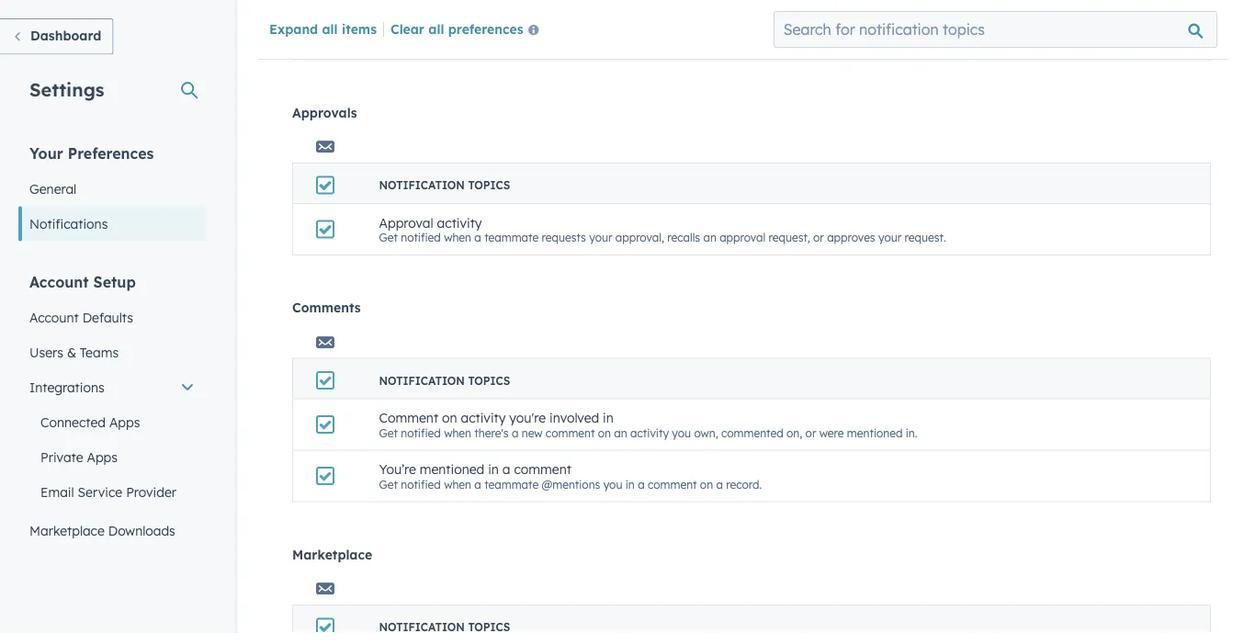 Task type: vqa. For each thing, say whether or not it's contained in the screenshot.
"SETTINGS,"
no



Task type: locate. For each thing, give the bounding box(es) containing it.
in right involved
[[603, 410, 614, 426]]

when
[[444, 35, 472, 49], [444, 231, 472, 244], [444, 426, 472, 440], [444, 477, 472, 491]]

request
[[485, 35, 524, 49]]

mentioned
[[847, 426, 903, 440], [420, 461, 485, 477]]

1 vertical spatial mentioned
[[420, 461, 485, 477]]

2 notified from the top
[[401, 231, 441, 244]]

0 horizontal spatial mentioned
[[420, 461, 485, 477]]

Search for notification topics search field
[[774, 11, 1218, 48]]

1 vertical spatial marketplace
[[292, 547, 373, 563]]

1 vertical spatial teammate
[[485, 477, 539, 491]]

private apps
[[40, 449, 118, 465]]

teammate down the there's
[[485, 477, 539, 491]]

0 vertical spatial account
[[29, 273, 89, 291]]

0 vertical spatial topics
[[468, 178, 510, 192]]

0 vertical spatial marketplace
[[29, 523, 105, 539]]

approval
[[720, 231, 766, 244]]

mentioned down the there's
[[420, 461, 485, 477]]

you
[[672, 426, 691, 440], [604, 477, 623, 491]]

comment right new
[[546, 426, 595, 440]]

your
[[589, 231, 613, 244], [879, 231, 902, 244]]

0 horizontal spatial your
[[589, 231, 613, 244]]

when inside approval activity get notified when a teammate requests your approval, recalls an approval request, or approves your request.
[[444, 231, 472, 244]]

mentioned left in.
[[847, 426, 903, 440]]

general
[[29, 181, 77, 197]]

0 vertical spatial apps
[[109, 414, 140, 430]]

you're
[[379, 461, 416, 477]]

0 vertical spatial an
[[704, 231, 717, 244]]

0 vertical spatial teammate
[[485, 231, 539, 244]]

0 vertical spatial you
[[672, 426, 691, 440]]

marketplace downloads link
[[18, 513, 206, 548]]

marketplace inside account setup element
[[29, 523, 105, 539]]

request.
[[905, 231, 947, 244]]

activity
[[437, 214, 482, 231], [461, 410, 506, 426], [631, 426, 669, 440]]

email service provider
[[40, 484, 176, 500]]

notified
[[401, 35, 441, 49], [401, 231, 441, 244], [401, 426, 441, 440], [401, 477, 441, 491]]

preferences
[[68, 144, 154, 162]]

0 horizontal spatial marketplace
[[29, 523, 105, 539]]

2 topics from the top
[[468, 374, 510, 387]]

activity right approval
[[437, 214, 482, 231]]

you left own,
[[672, 426, 691, 440]]

teammate
[[485, 231, 539, 244], [485, 477, 539, 491]]

account up account defaults
[[29, 273, 89, 291]]

an right involved
[[614, 426, 628, 440]]

comment
[[379, 410, 439, 426]]

a
[[475, 35, 482, 49], [475, 231, 482, 244], [512, 426, 519, 440], [503, 461, 511, 477], [475, 477, 482, 491], [638, 477, 645, 491], [717, 477, 723, 491]]

notified inside comment on activity you're involved in get notified when there's a new comment on an activity you own, commented on, or were mentioned in.
[[401, 426, 441, 440]]

notification topics for approvals
[[379, 178, 510, 192]]

0 horizontal spatial all
[[322, 20, 338, 37]]

comment
[[546, 426, 595, 440], [514, 461, 572, 477], [648, 477, 697, 491]]

apps down integrations button
[[109, 414, 140, 430]]

2 account from the top
[[29, 309, 79, 325]]

1 notification topics from the top
[[379, 178, 510, 192]]

notification up comment
[[379, 374, 465, 387]]

on left record. at the bottom right of page
[[700, 477, 713, 491]]

apps for private apps
[[87, 449, 118, 465]]

1 horizontal spatial your
[[879, 231, 902, 244]]

1 horizontal spatial you
[[672, 426, 691, 440]]

1 horizontal spatial marketplace
[[292, 547, 373, 563]]

in
[[603, 410, 614, 426], [488, 461, 499, 477], [626, 477, 635, 491]]

teammate left requests
[[485, 231, 539, 244]]

topics
[[468, 178, 510, 192], [468, 374, 510, 387]]

account
[[29, 273, 89, 291], [29, 309, 79, 325]]

marketplace
[[29, 523, 105, 539], [292, 547, 373, 563]]

1 notification from the top
[[379, 178, 465, 192]]

all left items
[[322, 20, 338, 37]]

general link
[[18, 171, 206, 206]]

2 horizontal spatial on
[[700, 477, 713, 491]]

on right comment
[[442, 410, 457, 426]]

1 vertical spatial notification topics
[[379, 374, 510, 387]]

notification
[[379, 178, 465, 192], [379, 374, 465, 387]]

apps inside "link"
[[109, 414, 140, 430]]

notification topics up comment
[[379, 374, 510, 387]]

or
[[814, 231, 824, 244], [806, 426, 817, 440]]

request,
[[769, 231, 811, 244]]

get inside cookie scan status get notified when a request scan finishes
[[379, 35, 398, 49]]

1 get from the top
[[379, 35, 398, 49]]

1 vertical spatial apps
[[87, 449, 118, 465]]

email
[[40, 484, 74, 500]]

1 vertical spatial you
[[604, 477, 623, 491]]

your preferences element
[[18, 143, 206, 241]]

0 vertical spatial notification topics
[[379, 178, 510, 192]]

all inside button
[[429, 20, 444, 37]]

0 horizontal spatial an
[[614, 426, 628, 440]]

when inside you're mentioned in a comment get notified when a teammate @mentions you in a comment on a record.
[[444, 477, 472, 491]]

account setup element
[[18, 272, 206, 633]]

topics for comments
[[468, 374, 510, 387]]

get
[[379, 35, 398, 49], [379, 231, 398, 244], [379, 426, 398, 440], [379, 477, 398, 491]]

0 vertical spatial or
[[814, 231, 824, 244]]

0 horizontal spatial you
[[604, 477, 623, 491]]

an right recalls
[[704, 231, 717, 244]]

in down the there's
[[488, 461, 499, 477]]

1 horizontal spatial an
[[704, 231, 717, 244]]

1 horizontal spatial mentioned
[[847, 426, 903, 440]]

1 vertical spatial or
[[806, 426, 817, 440]]

1 notified from the top
[[401, 35, 441, 49]]

or right request,
[[814, 231, 824, 244]]

or inside comment on activity you're involved in get notified when there's a new comment on an activity you own, commented on, or were mentioned in.
[[806, 426, 817, 440]]

4 get from the top
[[379, 477, 398, 491]]

expand all items button
[[269, 20, 377, 37]]

users
[[29, 344, 63, 360]]

or right on,
[[806, 426, 817, 440]]

2 when from the top
[[444, 231, 472, 244]]

in inside comment on activity you're involved in get notified when there's a new comment on an activity you own, commented on, or were mentioned in.
[[603, 410, 614, 426]]

1 when from the top
[[444, 35, 472, 49]]

4 notified from the top
[[401, 477, 441, 491]]

integrations button
[[18, 370, 206, 405]]

1 vertical spatial account
[[29, 309, 79, 325]]

2 your from the left
[[879, 231, 902, 244]]

clear all preferences button
[[391, 19, 547, 41]]

there's
[[475, 426, 509, 440]]

apps
[[109, 414, 140, 430], [87, 449, 118, 465]]

notification topics
[[379, 178, 510, 192], [379, 374, 510, 387]]

notification up approval
[[379, 178, 465, 192]]

notification for approvals
[[379, 178, 465, 192]]

0 horizontal spatial scan
[[425, 19, 453, 35]]

1 vertical spatial topics
[[468, 374, 510, 387]]

email service provider link
[[18, 475, 206, 510]]

scan right the request
[[527, 35, 551, 49]]

an inside approval activity get notified when a teammate requests your approval, recalls an approval request, or approves your request.
[[704, 231, 717, 244]]

your right requests
[[589, 231, 613, 244]]

1 horizontal spatial all
[[429, 20, 444, 37]]

in right @mentions
[[626, 477, 635, 491]]

record.
[[726, 477, 762, 491]]

an
[[704, 231, 717, 244], [614, 426, 628, 440]]

all right clear
[[429, 20, 444, 37]]

3 notified from the top
[[401, 426, 441, 440]]

own,
[[694, 426, 719, 440]]

downloads
[[108, 523, 175, 539]]

expand
[[269, 20, 318, 37]]

1 horizontal spatial scan
[[527, 35, 551, 49]]

1 all from the left
[[322, 20, 338, 37]]

account defaults
[[29, 309, 133, 325]]

1 teammate from the top
[[485, 231, 539, 244]]

comments
[[292, 300, 361, 316]]

2 teammate from the top
[[485, 477, 539, 491]]

on up you're mentioned in a comment get notified when a teammate @mentions you in a comment on a record.
[[598, 426, 611, 440]]

4 when from the top
[[444, 477, 472, 491]]

apps up service
[[87, 449, 118, 465]]

notified inside cookie scan status get notified when a request scan finishes
[[401, 35, 441, 49]]

1 topics from the top
[[468, 178, 510, 192]]

3 get from the top
[[379, 426, 398, 440]]

clear
[[391, 20, 425, 37]]

all
[[322, 20, 338, 37], [429, 20, 444, 37]]

0 vertical spatial mentioned
[[847, 426, 903, 440]]

scan
[[425, 19, 453, 35], [527, 35, 551, 49]]

1 vertical spatial notification
[[379, 374, 465, 387]]

on inside you're mentioned in a comment get notified when a teammate @mentions you in a comment on a record.
[[700, 477, 713, 491]]

preferences
[[448, 20, 524, 37]]

1 account from the top
[[29, 273, 89, 291]]

were
[[820, 426, 844, 440]]

comment on activity you're involved in get notified when there's a new comment on an activity you own, commented on, or were mentioned in.
[[379, 410, 918, 440]]

mentioned inside you're mentioned in a comment get notified when a teammate @mentions you in a comment on a record.
[[420, 461, 485, 477]]

on,
[[787, 426, 803, 440]]

service
[[78, 484, 122, 500]]

an inside comment on activity you're involved in get notified when there's a new comment on an activity you own, commented on, or were mentioned in.
[[614, 426, 628, 440]]

scan left 'status'
[[425, 19, 453, 35]]

on
[[442, 410, 457, 426], [598, 426, 611, 440], [700, 477, 713, 491]]

you're
[[510, 410, 546, 426]]

involved
[[550, 410, 600, 426]]

teams
[[80, 344, 119, 360]]

get inside comment on activity you're involved in get notified when there's a new comment on an activity you own, commented on, or were mentioned in.
[[379, 426, 398, 440]]

0 vertical spatial notification
[[379, 178, 465, 192]]

your left request.
[[879, 231, 902, 244]]

all for expand
[[322, 20, 338, 37]]

0 horizontal spatial in
[[488, 461, 499, 477]]

2 all from the left
[[429, 20, 444, 37]]

2 get from the top
[[379, 231, 398, 244]]

notification topics up approval
[[379, 178, 510, 192]]

topics for approvals
[[468, 178, 510, 192]]

all for clear
[[429, 20, 444, 37]]

2 notification topics from the top
[[379, 374, 510, 387]]

comment down new
[[514, 461, 572, 477]]

2 notification from the top
[[379, 374, 465, 387]]

3 when from the top
[[444, 426, 472, 440]]

1 horizontal spatial in
[[603, 410, 614, 426]]

1 vertical spatial an
[[614, 426, 628, 440]]

private
[[40, 449, 83, 465]]

account up users
[[29, 309, 79, 325]]

you right @mentions
[[604, 477, 623, 491]]



Task type: describe. For each thing, give the bounding box(es) containing it.
settings
[[29, 78, 104, 101]]

cookie scan status get notified when a request scan finishes
[[379, 19, 593, 49]]

apps for connected apps
[[109, 414, 140, 430]]

approval activity get notified when a teammate requests your approval, recalls an approval request, or approves your request.
[[379, 214, 947, 244]]

approval,
[[616, 231, 665, 244]]

activity left own,
[[631, 426, 669, 440]]

account setup
[[29, 273, 136, 291]]

account defaults link
[[18, 300, 206, 335]]

cookie
[[379, 19, 421, 35]]

1 horizontal spatial on
[[598, 426, 611, 440]]

comment inside comment on activity you're involved in get notified when there's a new comment on an activity you own, commented on, or were mentioned in.
[[546, 426, 595, 440]]

a inside comment on activity you're involved in get notified when there's a new comment on an activity you own, commented on, or were mentioned in.
[[512, 426, 519, 440]]

users & teams link
[[18, 335, 206, 370]]

notifications
[[29, 216, 108, 232]]

expand all items
[[269, 20, 377, 37]]

mentioned inside comment on activity you're involved in get notified when there's a new comment on an activity you own, commented on, or were mentioned in.
[[847, 426, 903, 440]]

get inside you're mentioned in a comment get notified when a teammate @mentions you in a comment on a record.
[[379, 477, 398, 491]]

dashboard
[[30, 28, 101, 44]]

marketplace downloads
[[29, 523, 175, 539]]

comment down own,
[[648, 477, 697, 491]]

you inside comment on activity you're involved in get notified when there's a new comment on an activity you own, commented on, or were mentioned in.
[[672, 426, 691, 440]]

clear all preferences
[[391, 20, 524, 37]]

integrations
[[29, 379, 105, 395]]

1 your from the left
[[589, 231, 613, 244]]

recalls
[[668, 231, 701, 244]]

when inside cookie scan status get notified when a request scan finishes
[[444, 35, 472, 49]]

activity left you're
[[461, 410, 506, 426]]

items
[[342, 20, 377, 37]]

you're mentioned in a comment get notified when a teammate @mentions you in a comment on a record.
[[379, 461, 762, 491]]

finishes
[[554, 35, 593, 49]]

notification topics for comments
[[379, 374, 510, 387]]

connected apps link
[[18, 405, 206, 440]]

when inside comment on activity you're involved in get notified when there's a new comment on an activity you own, commented on, or were mentioned in.
[[444, 426, 472, 440]]

connected apps
[[40, 414, 140, 430]]

teammate inside approval activity get notified when a teammate requests your approval, recalls an approval request, or approves your request.
[[485, 231, 539, 244]]

connected
[[40, 414, 106, 430]]

or inside approval activity get notified when a teammate requests your approval, recalls an approval request, or approves your request.
[[814, 231, 824, 244]]

commented
[[722, 426, 784, 440]]

get inside approval activity get notified when a teammate requests your approval, recalls an approval request, or approves your request.
[[379, 231, 398, 244]]

0 horizontal spatial on
[[442, 410, 457, 426]]

account for account setup
[[29, 273, 89, 291]]

activity inside approval activity get notified when a teammate requests your approval, recalls an approval request, or approves your request.
[[437, 214, 482, 231]]

marketplace for marketplace downloads
[[29, 523, 105, 539]]

@mentions
[[542, 477, 601, 491]]

a inside approval activity get notified when a teammate requests your approval, recalls an approval request, or approves your request.
[[475, 231, 482, 244]]

you inside you're mentioned in a comment get notified when a teammate @mentions you in a comment on a record.
[[604, 477, 623, 491]]

provider
[[126, 484, 176, 500]]

in.
[[906, 426, 918, 440]]

status
[[457, 19, 494, 35]]

teammate inside you're mentioned in a comment get notified when a teammate @mentions you in a comment on a record.
[[485, 477, 539, 491]]

approves
[[828, 231, 876, 244]]

2 horizontal spatial in
[[626, 477, 635, 491]]

dashboard link
[[0, 18, 113, 55]]

a inside cookie scan status get notified when a request scan finishes
[[475, 35, 482, 49]]

your preferences
[[29, 144, 154, 162]]

setup
[[93, 273, 136, 291]]

notifications link
[[18, 206, 206, 241]]

approval
[[379, 214, 434, 231]]

new
[[522, 426, 543, 440]]

defaults
[[82, 309, 133, 325]]

notified inside you're mentioned in a comment get notified when a teammate @mentions you in a comment on a record.
[[401, 477, 441, 491]]

notified inside approval activity get notified when a teammate requests your approval, recalls an approval request, or approves your request.
[[401, 231, 441, 244]]

private apps link
[[18, 440, 206, 475]]

requests
[[542, 231, 586, 244]]

account for account defaults
[[29, 309, 79, 325]]

approvals
[[292, 104, 357, 120]]

notification for comments
[[379, 374, 465, 387]]

your
[[29, 144, 63, 162]]

marketplace for marketplace
[[292, 547, 373, 563]]

&
[[67, 344, 76, 360]]

users & teams
[[29, 344, 119, 360]]



